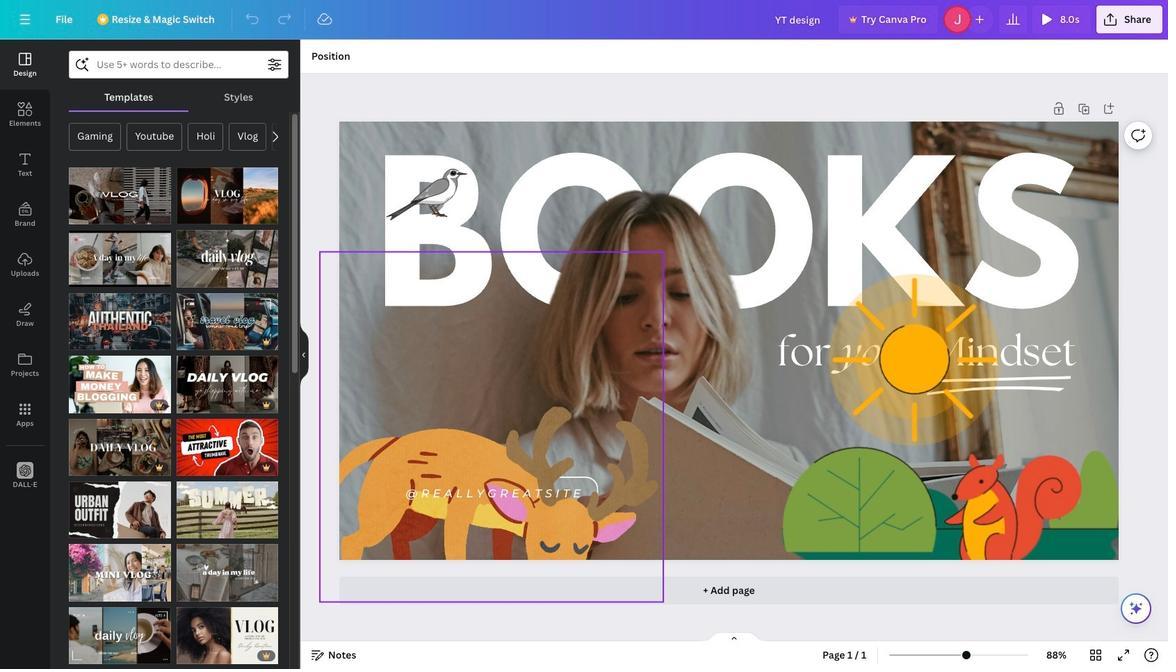 Task type: vqa. For each thing, say whether or not it's contained in the screenshot.
THE CURVED
no



Task type: locate. For each thing, give the bounding box(es) containing it.
beige minimalist aesthetic daily vlog youtube thumbnail image
[[176, 545, 278, 602]]

brown white modern lifestyle vlog youtube thumbnail group
[[69, 411, 171, 476]]

main menu bar
[[0, 0, 1169, 40]]

brown black elegant aesthetic fashion vlog youtube thumbnail group
[[176, 348, 278, 414]]

beige minimalist aesthetic daily vlog youtube thumbnail group
[[176, 545, 278, 602]]

brown white modern lifestyle vlog youtube thumbnail image
[[69, 419, 171, 476]]

beige minimalist vlog daily routine youtube thumbnail image
[[176, 608, 278, 665]]

1 brown minimalist lifestyle daily vlog youtube thumbnail image from the top
[[69, 231, 171, 288]]

brown and white simple vlog youtube thumbnail image
[[69, 168, 171, 225]]

white simple mini vlog youtube thumbnail group
[[69, 537, 171, 602]]

brown minimalist lifestyle daily vlog youtube thumbnail image
[[69, 231, 171, 288], [69, 608, 171, 665]]

1 brown minimalist lifestyle daily vlog youtube thumbnail group from the top
[[69, 222, 171, 288]]

white simple mini vlog youtube thumbnail image
[[69, 545, 171, 602]]

0 vertical spatial brown minimalist lifestyle daily vlog youtube thumbnail image
[[69, 231, 171, 288]]

brown minimalist lifestyle daily vlog youtube thumbnail group
[[69, 222, 171, 288], [69, 599, 171, 665]]

deer animated sticker image
[[320, 252, 664, 603]]

animated squirrel outdoors image
[[779, 264, 1130, 615], [779, 264, 1130, 615]]

2 brown minimalist lifestyle daily vlog youtube thumbnail image from the top
[[69, 608, 171, 665]]

blue vintage retro travel vlog youtube thumbnail image
[[176, 293, 278, 351]]

brown minimalist lifestyle daily vlog youtube thumbnail image up dark grey minimalist photo travel youtube thumbnail
[[69, 231, 171, 288]]

1 vertical spatial brown minimalist lifestyle daily vlog youtube thumbnail image
[[69, 608, 171, 665]]

1 vertical spatial brown minimalist lifestyle daily vlog youtube thumbnail group
[[69, 599, 171, 665]]

big text how to youtube thumbnail group
[[69, 348, 171, 414]]

brown and white simple vlog youtube thumbnail group
[[69, 159, 171, 225]]

big text how to youtube thumbnail image
[[69, 356, 171, 414]]

brown minimalist lifestyle daily vlog youtube thumbnail image down white simple mini vlog youtube thumbnail
[[69, 608, 171, 665]]

aesthetic simple vacation trip youtube thumbnail image
[[176, 482, 278, 539]]

playful japanese wagtail image
[[383, 166, 470, 223], [383, 166, 470, 223]]

orange yellow minimalist aesthetic a day in my life travel vlog youtube thumbnail group
[[176, 159, 278, 225]]

brown minimalist lifestyle daily vlog youtube thumbnail group for beige minimalist vlog daily routine youtube thumbnail
[[69, 599, 171, 665]]

show pages image
[[701, 632, 768, 643]]

beige minimalist vlog daily routine youtube thumbnail group
[[176, 599, 278, 665]]

0 vertical spatial brown minimalist lifestyle daily vlog youtube thumbnail group
[[69, 222, 171, 288]]

blue vintage retro travel vlog youtube thumbnail group
[[176, 285, 278, 351]]

most attractive youtube thumbnail group
[[176, 411, 278, 476]]

2 brown minimalist lifestyle daily vlog youtube thumbnail group from the top
[[69, 599, 171, 665]]

Zoom button
[[1034, 645, 1079, 667]]



Task type: describe. For each thing, give the bounding box(es) containing it.
most attractive youtube thumbnail image
[[176, 419, 278, 476]]

dark grey minimalist photo travel youtube thumbnail image
[[69, 293, 171, 351]]

brown minimalist lifestyle daily vlog youtube thumbnail image for "brown minimalist lifestyle daily vlog youtube thumbnail" group related to beige minimalist vlog daily routine youtube thumbnail
[[69, 608, 171, 665]]

black and brown modern urban outfit recommendations youtube thumbnail group
[[69, 474, 171, 539]]

side panel tab list
[[0, 40, 50, 501]]

orange yellow minimalist aesthetic a day in my life travel vlog youtube thumbnail image
[[176, 168, 278, 225]]

Use 5+ words to describe... search field
[[97, 51, 261, 78]]

neutral elegant minimalist daily vlog youtube thumbnail image
[[176, 231, 278, 288]]

brown black elegant aesthetic fashion vlog youtube thumbnail image
[[176, 356, 278, 414]]

canva assistant image
[[1128, 601, 1145, 618]]

hide image
[[300, 321, 309, 388]]

neutral elegant minimalist daily vlog youtube thumbnail group
[[176, 222, 278, 288]]

brown minimalist lifestyle daily vlog youtube thumbnail group for neutral elegant minimalist daily vlog youtube thumbnail
[[69, 222, 171, 288]]

aesthetic simple vacation trip youtube thumbnail group
[[176, 482, 278, 539]]

Design title text field
[[764, 6, 833, 33]]

dark grey minimalist photo travel youtube thumbnail group
[[69, 285, 171, 351]]

black and brown modern urban outfit recommendations youtube thumbnail image
[[69, 482, 171, 539]]

brown minimalist lifestyle daily vlog youtube thumbnail image for neutral elegant minimalist daily vlog youtube thumbnail "brown minimalist lifestyle daily vlog youtube thumbnail" group
[[69, 231, 171, 288]]



